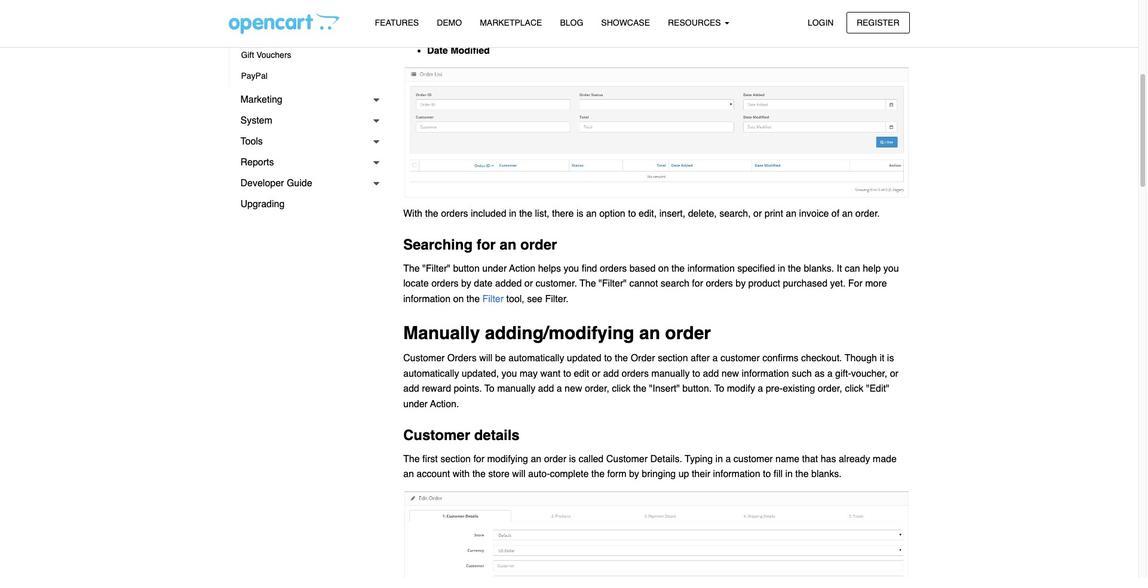 Task type: vqa. For each thing, say whether or not it's contained in the screenshot.
and within There are two files that need to be excluded from the upload to the store's root directory: "upload/config.php", and the "upload/admin/config.php".
no



Task type: locate. For each thing, give the bounding box(es) containing it.
0 vertical spatial customer
[[721, 353, 760, 364]]

2 to from the left
[[715, 384, 725, 395]]

by inside the first section for modifying an order is called customer details. typing in a customer name that has already made an account with the store will auto-complete the form by bringing up their information to fill in the blanks.
[[629, 469, 639, 480]]

order. right invoice
[[856, 208, 880, 219]]

"filter" down searching
[[423, 263, 451, 274]]

1 vertical spatial under
[[403, 399, 428, 410]]

existing
[[783, 384, 815, 395]]

blanks. inside the "filter" button under action helps you find orders based on the information specified in the blanks. it can help you locate orders by date added or customer. the "filter" cannot search for orders by product purchased yet. for more information on the
[[804, 263, 834, 274]]

an up action
[[500, 237, 517, 254]]

order up helps on the left top of page
[[521, 237, 557, 254]]

or up filter tool, see filter. at the left bottom
[[525, 279, 533, 289]]

customer for customer orders will be automatically updated to the order section after a customer confirms checkout. though it is automatically updated, you may want to edit or add orders manually to add new information such as a gift-voucher, or add reward points. to manually add a new order, click the "insert" button. to modify a pre-existing order, click "edit" under action.
[[403, 353, 445, 364]]

customer
[[403, 353, 445, 364], [403, 428, 470, 444], [606, 454, 648, 465]]

0 vertical spatial the
[[403, 263, 420, 274]]

in right included
[[509, 208, 517, 219]]

0 vertical spatial "filter"
[[423, 263, 451, 274]]

you right help on the right top of the page
[[884, 263, 899, 274]]

a right as
[[828, 369, 833, 379]]

opencart - open source shopping cart solution image
[[229, 13, 339, 34]]

1 horizontal spatial "filter"
[[599, 279, 627, 289]]

0 horizontal spatial section
[[441, 454, 471, 465]]

order up complete
[[544, 454, 567, 465]]

1 vertical spatial manually
[[497, 384, 536, 395]]

the for modifying
[[403, 454, 420, 465]]

0 vertical spatial automatically
[[509, 353, 564, 364]]

to
[[628, 208, 636, 219], [604, 353, 612, 364], [563, 369, 571, 379], [693, 369, 701, 379], [763, 469, 771, 480]]

of right invoice
[[832, 208, 840, 219]]

gift-
[[836, 369, 852, 379]]

or left print
[[754, 208, 762, 219]]

customer up form
[[606, 454, 648, 465]]

option
[[600, 208, 626, 219]]

"filter" left cannot
[[599, 279, 627, 289]]

an left "account"
[[403, 469, 414, 480]]

reward
[[422, 384, 451, 395]]

customer
[[721, 353, 760, 364], [734, 454, 773, 465]]

2 click from the left
[[845, 384, 864, 395]]

new
[[722, 369, 739, 379], [565, 384, 582, 395]]

0 vertical spatial order
[[521, 237, 557, 254]]

or
[[754, 208, 762, 219], [525, 279, 533, 289], [592, 369, 601, 379], [890, 369, 899, 379]]

the for action
[[403, 263, 420, 274]]

0 horizontal spatial on
[[453, 294, 464, 305]]

paypal link
[[229, 66, 385, 87]]

an up auto-
[[531, 454, 542, 465]]

customer details
[[403, 428, 520, 444]]

print
[[765, 208, 783, 219]]

1 vertical spatial automatically
[[403, 369, 459, 379]]

order, down 'edit'
[[585, 384, 610, 395]]

the down the that
[[796, 469, 809, 480]]

in right fill
[[786, 469, 793, 480]]

click left "insert"
[[612, 384, 631, 395]]

orders inside "customer orders will be automatically updated to the order section after a customer confirms checkout. though it is automatically updated, you may want to edit or add orders manually to add new information such as a gift-voucher, or add reward points. to manually add a new order, click the "insert" button. to modify a pre-existing order, click "edit" under action."
[[622, 369, 649, 379]]

add left the "reward" in the bottom left of the page
[[403, 384, 419, 395]]

tools link
[[229, 131, 385, 152]]

blanks. left it at the right of page
[[804, 263, 834, 274]]

that
[[802, 454, 818, 465]]

the up purchased
[[788, 263, 801, 274]]

a
[[713, 353, 718, 364], [828, 369, 833, 379], [557, 384, 562, 395], [758, 384, 763, 395], [726, 454, 731, 465]]

under inside the "filter" button under action helps you find orders based on the information specified in the blanks. it can help you locate orders by date added or customer. the "filter" cannot search for orders by product purchased yet. for more information on the
[[482, 263, 507, 274]]

1 to from the left
[[485, 384, 495, 395]]

0 vertical spatial on
[[658, 263, 669, 274]]

for
[[477, 237, 496, 254], [692, 279, 703, 289], [474, 454, 485, 465]]

1 vertical spatial order.
[[856, 208, 880, 219]]

login
[[808, 18, 834, 27]]

manually adding/modifying an order
[[403, 322, 711, 343]]

guide
[[287, 178, 312, 189]]

order.
[[541, 15, 566, 26], [856, 208, 880, 219]]

by right form
[[629, 469, 639, 480]]

0 horizontal spatial "filter"
[[423, 263, 451, 274]]

gift
[[241, 50, 254, 60]]

1 horizontal spatial order,
[[818, 384, 843, 395]]

add down after at right bottom
[[703, 369, 719, 379]]

section left after at right bottom
[[658, 353, 688, 364]]

resources link
[[659, 13, 738, 34]]

blanks.
[[804, 263, 834, 274], [812, 469, 842, 480]]

1 horizontal spatial under
[[482, 263, 507, 274]]

2 order, from the left
[[818, 384, 843, 395]]

by down the specified
[[736, 279, 746, 289]]

0 horizontal spatial of
[[515, 15, 523, 26]]

paypal
[[241, 71, 268, 81]]

0 horizontal spatial order.
[[541, 15, 566, 26]]

returns link
[[229, 3, 385, 24]]

1 horizontal spatial order.
[[856, 208, 880, 219]]

to inside the first section for modifying an order is called customer details. typing in a customer name that has already made an account with the store will auto-complete the form by bringing up their information to fill in the blanks.
[[763, 469, 771, 480]]

upgrading
[[241, 199, 285, 210]]

:
[[449, 15, 452, 26]]

1 horizontal spatial on
[[658, 263, 669, 274]]

will
[[479, 353, 493, 364], [512, 469, 526, 480]]

1 horizontal spatial click
[[845, 384, 864, 395]]

information up pre-
[[742, 369, 789, 379]]

the inside the first section for modifying an order is called customer details. typing in a customer name that has already made an account with the store will auto-complete the form by bringing up their information to fill in the blanks.
[[403, 454, 420, 465]]

by down button
[[461, 279, 471, 289]]

under down the "reward" in the bottom left of the page
[[403, 399, 428, 410]]

to left the edit, at the top
[[628, 208, 636, 219]]

0 horizontal spatial new
[[565, 384, 582, 395]]

2 horizontal spatial you
[[884, 263, 899, 274]]

updated,
[[462, 369, 499, 379]]

the right price
[[525, 15, 539, 26]]

1 click from the left
[[612, 384, 631, 395]]

section up with
[[441, 454, 471, 465]]

orders customer details image
[[403, 490, 910, 579]]

the
[[455, 15, 468, 26], [525, 15, 539, 26], [425, 208, 438, 219], [519, 208, 533, 219], [672, 263, 685, 274], [788, 263, 801, 274], [467, 294, 480, 305], [615, 353, 628, 364], [633, 384, 647, 395], [473, 469, 486, 480], [592, 469, 605, 480], [796, 469, 809, 480]]

information inside the first section for modifying an order is called customer details. typing in a customer name that has already made an account with the store will auto-complete the form by bringing up their information to fill in the blanks.
[[713, 469, 761, 480]]

order. right price
[[541, 15, 566, 26]]

a left pre-
[[758, 384, 763, 395]]

edit
[[574, 369, 589, 379]]

a right after at right bottom
[[713, 353, 718, 364]]

resources
[[668, 18, 724, 27]]

2 horizontal spatial by
[[736, 279, 746, 289]]

vouchers
[[256, 50, 291, 60]]

will down modifying
[[512, 469, 526, 480]]

the right with at the top left of the page
[[425, 208, 438, 219]]

2 vertical spatial the
[[403, 454, 420, 465]]

0 vertical spatial manually
[[652, 369, 690, 379]]

you left find
[[564, 263, 579, 274]]

for left modifying
[[474, 454, 485, 465]]

0 horizontal spatial to
[[485, 384, 495, 395]]

their
[[692, 469, 711, 480]]

automatically up may
[[509, 353, 564, 364]]

the down find
[[580, 279, 596, 289]]

new down 'edit'
[[565, 384, 582, 395]]

is inside the first section for modifying an order is called customer details. typing in a customer name that has already made an account with the store will auto-complete the form by bringing up their information to fill in the blanks.
[[569, 454, 576, 465]]

0 horizontal spatial order,
[[585, 384, 610, 395]]

is right there at the top of the page
[[577, 208, 584, 219]]

for inside the first section for modifying an order is called customer details. typing in a customer name that has already made an account with the store will auto-complete the form by bringing up their information to fill in the blanks.
[[474, 454, 485, 465]]

under up date
[[482, 263, 507, 274]]

features
[[375, 18, 419, 27]]

updated
[[567, 353, 602, 364]]

form
[[608, 469, 627, 480]]

1 horizontal spatial manually
[[652, 369, 690, 379]]

order up after at right bottom
[[665, 322, 711, 343]]

as
[[815, 369, 825, 379]]

helps
[[538, 263, 561, 274]]

for right search
[[692, 279, 703, 289]]

the left "insert"
[[633, 384, 647, 395]]

on down button
[[453, 294, 464, 305]]

customer inside "customer orders will be automatically updated to the order section after a customer confirms checkout. though it is automatically updated, you may want to edit or add orders manually to add new information such as a gift-voucher, or add reward points. to manually add a new order, click the "insert" button. to modify a pre-existing order, click "edit" under action."
[[403, 353, 445, 364]]

developer guide
[[241, 178, 312, 189]]

2 vertical spatial for
[[474, 454, 485, 465]]

1 vertical spatial on
[[453, 294, 464, 305]]

you inside "customer orders will be automatically updated to the order section after a customer confirms checkout. though it is automatically updated, you may want to edit or add orders manually to add new information such as a gift-voucher, or add reward points. to manually add a new order, click the "insert" button. to modify a pre-existing order, click "edit" under action."
[[502, 369, 517, 379]]

under inside "customer orders will be automatically updated to the order section after a customer confirms checkout. though it is automatically updated, you may want to edit or add orders manually to add new information such as a gift-voucher, or add reward points. to manually add a new order, click the "insert" button. to modify a pre-existing order, click "edit" under action."
[[403, 399, 428, 410]]

0 vertical spatial of
[[515, 15, 523, 26]]

order, down as
[[818, 384, 843, 395]]

1 vertical spatial new
[[565, 384, 582, 395]]

up
[[679, 469, 689, 480]]

0 vertical spatial customer
[[403, 353, 445, 364]]

search,
[[720, 208, 751, 219]]

gift vouchers link
[[229, 45, 385, 66]]

information right their
[[713, 469, 761, 480]]

0 vertical spatial new
[[722, 369, 739, 379]]

on
[[658, 263, 669, 274], [453, 294, 464, 305]]

1 horizontal spatial of
[[832, 208, 840, 219]]

0 vertical spatial blanks.
[[804, 263, 834, 274]]

section
[[658, 353, 688, 364], [441, 454, 471, 465]]

the up "locate" at the left of the page
[[403, 263, 420, 274]]

1 vertical spatial will
[[512, 469, 526, 480]]

has
[[821, 454, 836, 465]]

for
[[849, 279, 863, 289]]

orders down order
[[622, 369, 649, 379]]

reports link
[[229, 152, 385, 173]]

1 vertical spatial blanks.
[[812, 469, 842, 480]]

1 horizontal spatial section
[[658, 353, 688, 364]]

information down "locate" at the left of the page
[[403, 294, 451, 305]]

1 horizontal spatial automatically
[[509, 353, 564, 364]]

0 horizontal spatial manually
[[497, 384, 536, 395]]

action.
[[430, 399, 459, 410]]

0 vertical spatial section
[[658, 353, 688, 364]]

0 vertical spatial under
[[482, 263, 507, 274]]

0 horizontal spatial will
[[479, 353, 493, 364]]

1 horizontal spatial by
[[629, 469, 639, 480]]

in up product
[[778, 263, 785, 274]]

customer down manually
[[403, 353, 445, 364]]

to left modify
[[715, 384, 725, 395]]

find
[[582, 263, 597, 274]]

automatically up the "reward" in the bottom left of the page
[[403, 369, 459, 379]]

1 vertical spatial customer
[[403, 428, 470, 444]]

though
[[845, 353, 877, 364]]

1 vertical spatial "filter"
[[599, 279, 627, 289]]

by
[[461, 279, 471, 289], [736, 279, 746, 289], [629, 469, 639, 480]]

is right it at right bottom
[[887, 353, 894, 364]]

1 vertical spatial is
[[887, 353, 894, 364]]

included
[[471, 208, 507, 219]]

to up button.
[[693, 369, 701, 379]]

tools
[[241, 136, 263, 147]]

0 vertical spatial is
[[577, 208, 584, 219]]

section inside "customer orders will be automatically updated to the order section after a customer confirms checkout. though it is automatically updated, you may want to edit or add orders manually to add new information such as a gift-voucher, or add reward points. to manually add a new order, click the "insert" button. to modify a pre-existing order, click "edit" under action."
[[658, 353, 688, 364]]

2 vertical spatial order
[[544, 454, 567, 465]]

the right ":"
[[455, 15, 468, 26]]

blanks. inside the first section for modifying an order is called customer details. typing in a customer name that has already made an account with the store will auto-complete the form by bringing up their information to fill in the blanks.
[[812, 469, 842, 480]]

blog link
[[551, 13, 592, 34]]

a down want
[[557, 384, 562, 395]]

is up complete
[[569, 454, 576, 465]]

an left option
[[586, 208, 597, 219]]

to down updated,
[[485, 384, 495, 395]]

details.
[[651, 454, 682, 465]]

1 vertical spatial order
[[665, 322, 711, 343]]

click down the gift-
[[845, 384, 864, 395]]

a right typing
[[726, 454, 731, 465]]

1 horizontal spatial to
[[715, 384, 725, 395]]

1 order, from the left
[[585, 384, 610, 395]]

register
[[857, 18, 900, 27]]

customer for customer details
[[403, 428, 470, 444]]

modified
[[451, 45, 490, 56]]

1 vertical spatial for
[[692, 279, 703, 289]]

customer inside the first section for modifying an order is called customer details. typing in a customer name that has already made an account with the store will auto-complete the form by bringing up their information to fill in the blanks.
[[734, 454, 773, 465]]

0 horizontal spatial click
[[612, 384, 631, 395]]

to
[[485, 384, 495, 395], [715, 384, 725, 395]]

0 horizontal spatial you
[[502, 369, 517, 379]]

the down date
[[467, 294, 480, 305]]

will inside the first section for modifying an order is called customer details. typing in a customer name that has already made an account with the store will auto-complete the form by bringing up their information to fill in the blanks.
[[512, 469, 526, 480]]

for up button
[[477, 237, 496, 254]]

after
[[691, 353, 710, 364]]

or inside the "filter" button under action helps you find orders based on the information specified in the blanks. it can help you locate orders by date added or customer. the "filter" cannot search for orders by product purchased yet. for more information on the
[[525, 279, 533, 289]]

system
[[241, 115, 272, 126]]

fill
[[774, 469, 783, 480]]

1 vertical spatial section
[[441, 454, 471, 465]]

to left fill
[[763, 469, 771, 480]]

1 vertical spatial of
[[832, 208, 840, 219]]

an
[[586, 208, 597, 219], [786, 208, 797, 219], [842, 208, 853, 219], [500, 237, 517, 254], [639, 322, 660, 343], [531, 454, 542, 465], [403, 469, 414, 480]]

0 vertical spatial will
[[479, 353, 493, 364]]

with
[[403, 208, 423, 219]]

you down be
[[502, 369, 517, 379]]

already
[[839, 454, 870, 465]]

2 vertical spatial customer
[[606, 454, 648, 465]]

0 horizontal spatial under
[[403, 399, 428, 410]]

1 horizontal spatial will
[[512, 469, 526, 480]]

order for searching for an order
[[521, 237, 557, 254]]

customer up modify
[[721, 353, 760, 364]]

button.
[[683, 384, 712, 395]]

manually down may
[[497, 384, 536, 395]]

developer guide link
[[229, 173, 385, 194]]

order,
[[585, 384, 610, 395], [818, 384, 843, 395]]

orders right find
[[600, 263, 627, 274]]

customer.
[[536, 279, 577, 289]]

blanks. down has
[[812, 469, 842, 480]]

0 vertical spatial order.
[[541, 15, 566, 26]]

manually up "insert"
[[652, 369, 690, 379]]

customer inside the first section for modifying an order is called customer details. typing in a customer name that has already made an account with the store will auto-complete the form by bringing up their information to fill in the blanks.
[[606, 454, 648, 465]]

an up order
[[639, 322, 660, 343]]

1 vertical spatial the
[[580, 279, 596, 289]]

an right print
[[786, 208, 797, 219]]

click
[[612, 384, 631, 395], [845, 384, 864, 395]]

new up modify
[[722, 369, 739, 379]]

customer left name
[[734, 454, 773, 465]]

orders
[[441, 208, 468, 219], [600, 263, 627, 274], [432, 279, 459, 289], [706, 279, 733, 289], [622, 369, 649, 379]]

the left first
[[403, 454, 420, 465]]

customer up first
[[403, 428, 470, 444]]

on up search
[[658, 263, 669, 274]]

1 vertical spatial customer
[[734, 454, 773, 465]]

to left 'edit'
[[563, 369, 571, 379]]

is inside "customer orders will be automatically updated to the order section after a customer confirms checkout. though it is automatically updated, you may want to edit or add orders manually to add new information such as a gift-voucher, or add reward points. to manually add a new order, click the "insert" button. to modify a pre-existing order, click "edit" under action."
[[887, 353, 894, 364]]

2 vertical spatial is
[[569, 454, 576, 465]]

of right price
[[515, 15, 523, 26]]

in
[[509, 208, 517, 219], [778, 263, 785, 274], [716, 454, 723, 465], [786, 469, 793, 480]]

filter
[[483, 294, 504, 305]]



Task type: describe. For each thing, give the bounding box(es) containing it.
to right updated
[[604, 353, 612, 364]]

order
[[631, 353, 655, 364]]

be
[[495, 353, 506, 364]]

account
[[417, 469, 450, 480]]

1 horizontal spatial new
[[722, 369, 739, 379]]

showcase
[[601, 18, 650, 27]]

or right "voucher,"
[[890, 369, 899, 379]]

more
[[866, 279, 887, 289]]

date
[[474, 279, 493, 289]]

a inside the first section for modifying an order is called customer details. typing in a customer name that has already made an account with the store will auto-complete the form by bringing up their information to fill in the blanks.
[[726, 454, 731, 465]]

see
[[527, 294, 543, 305]]

add down want
[[538, 384, 554, 395]]

total
[[471, 15, 489, 26]]

checkout.
[[801, 353, 842, 364]]

complete
[[550, 469, 589, 480]]

customer orders will be automatically updated to the order section after a customer confirms checkout. though it is automatically updated, you may want to edit or add orders manually to add new information such as a gift-voucher, or add reward points. to manually add a new order, click the "insert" button. to modify a pre-existing order, click "edit" under action.
[[403, 353, 899, 410]]

with
[[453, 469, 470, 480]]

edit,
[[639, 208, 657, 219]]

customers link
[[229, 24, 385, 45]]

searching for an order
[[403, 237, 557, 254]]

in inside the "filter" button under action helps you find orders based on the information specified in the blanks. it can help you locate orders by date added or customer. the "filter" cannot search for orders by product purchased yet. for more information on the
[[778, 263, 785, 274]]

cannot
[[630, 279, 658, 289]]

features link
[[366, 13, 428, 34]]

product
[[749, 279, 781, 289]]

based
[[630, 263, 656, 274]]

system link
[[229, 111, 385, 131]]

blog
[[560, 18, 583, 27]]

1 horizontal spatial you
[[564, 263, 579, 274]]

confirms
[[763, 353, 799, 364]]

marketplace
[[480, 18, 542, 27]]

order for manually adding/modifying an order
[[665, 322, 711, 343]]

will inside "customer orders will be automatically updated to the order section after a customer confirms checkout. though it is automatically updated, you may want to edit or add orders manually to add new information such as a gift-voucher, or add reward points. to manually add a new order, click the "insert" button. to modify a pre-existing order, click "edit" under action."
[[479, 353, 493, 364]]

the left order
[[615, 353, 628, 364]]

for inside the "filter" button under action helps you find orders based on the information specified in the blanks. it can help you locate orders by date added or customer. the "filter" cannot search for orders by product purchased yet. for more information on the
[[692, 279, 703, 289]]

orders right search
[[706, 279, 733, 289]]

order inside the first section for modifying an order is called customer details. typing in a customer name that has already made an account with the store will auto-complete the form by bringing up their information to fill in the blanks.
[[544, 454, 567, 465]]

marketplace link
[[471, 13, 551, 34]]

can
[[845, 263, 860, 274]]

register link
[[847, 12, 910, 33]]

"insert"
[[649, 384, 680, 395]]

help
[[863, 263, 881, 274]]

there
[[552, 208, 574, 219]]

the left list,
[[519, 208, 533, 219]]

the up search
[[672, 263, 685, 274]]

manually
[[403, 322, 480, 343]]

orders image
[[403, 66, 910, 199]]

you for such
[[502, 369, 517, 379]]

called
[[579, 454, 604, 465]]

an right invoice
[[842, 208, 853, 219]]

made
[[873, 454, 897, 465]]

date
[[427, 45, 448, 56]]

total : the total price of the order.
[[427, 15, 566, 26]]

tool,
[[507, 294, 525, 305]]

voucher,
[[851, 369, 888, 379]]

modify
[[727, 384, 755, 395]]

section inside the first section for modifying an order is called customer details. typing in a customer name that has already made an account with the store will auto-complete the form by bringing up their information to fill in the blanks.
[[441, 454, 471, 465]]

date modified
[[427, 45, 490, 56]]

auto-
[[528, 469, 550, 480]]

typing
[[685, 454, 713, 465]]

0 vertical spatial for
[[477, 237, 496, 254]]

pre-
[[766, 384, 783, 395]]

store
[[488, 469, 510, 480]]

customers
[[241, 29, 282, 39]]

may
[[520, 369, 538, 379]]

customer inside "customer orders will be automatically updated to the order section after a customer confirms checkout. though it is automatically updated, you may want to edit or add orders manually to add new information such as a gift-voucher, or add reward points. to manually add a new order, click the "insert" button. to modify a pre-existing order, click "edit" under action."
[[721, 353, 760, 364]]

modifying
[[487, 454, 528, 465]]

list,
[[535, 208, 550, 219]]

in right typing
[[716, 454, 723, 465]]

information inside "customer orders will be automatically updated to the order section after a customer confirms checkout. though it is automatically updated, you may want to edit or add orders manually to add new information such as a gift-voucher, or add reward points. to manually add a new order, click the "insert" button. to modify a pre-existing order, click "edit" under action."
[[742, 369, 789, 379]]

gift vouchers
[[241, 50, 291, 60]]

the down called
[[592, 469, 605, 480]]

such
[[792, 369, 812, 379]]

filter.
[[545, 294, 569, 305]]

yet.
[[830, 279, 846, 289]]

marketing
[[241, 94, 283, 105]]

added
[[495, 279, 522, 289]]

you for orders
[[884, 263, 899, 274]]

search
[[661, 279, 690, 289]]

name
[[776, 454, 800, 465]]

upgrading link
[[229, 194, 385, 215]]

total
[[427, 15, 449, 26]]

orders left included
[[441, 208, 468, 219]]

0 horizontal spatial automatically
[[403, 369, 459, 379]]

the right with
[[473, 469, 486, 480]]

the "filter" button under action helps you find orders based on the information specified in the blanks. it can help you locate orders by date added or customer. the "filter" cannot search for orders by product purchased yet. for more information on the
[[403, 263, 899, 305]]

developer
[[241, 178, 284, 189]]

or right 'edit'
[[592, 369, 601, 379]]

0 horizontal spatial by
[[461, 279, 471, 289]]

it
[[837, 263, 842, 274]]

reports
[[241, 157, 274, 168]]

first
[[423, 454, 438, 465]]

"edit"
[[866, 384, 890, 395]]

with the orders included in the list, there is an option to edit, insert, delete, search, or print an invoice of an order.
[[403, 208, 880, 219]]

demo link
[[428, 13, 471, 34]]

purchased
[[783, 279, 828, 289]]

the first section for modifying an order is called customer details. typing in a customer name that has already made an account with the store will auto-complete the form by bringing up their information to fill in the blanks.
[[403, 454, 897, 480]]

insert,
[[660, 208, 686, 219]]

add right 'edit'
[[603, 369, 619, 379]]

information up search
[[688, 263, 735, 274]]

showcase link
[[592, 13, 659, 34]]

orders down button
[[432, 279, 459, 289]]

marketing link
[[229, 90, 385, 111]]

invoice
[[799, 208, 829, 219]]

want
[[541, 369, 561, 379]]

it
[[880, 353, 885, 364]]



